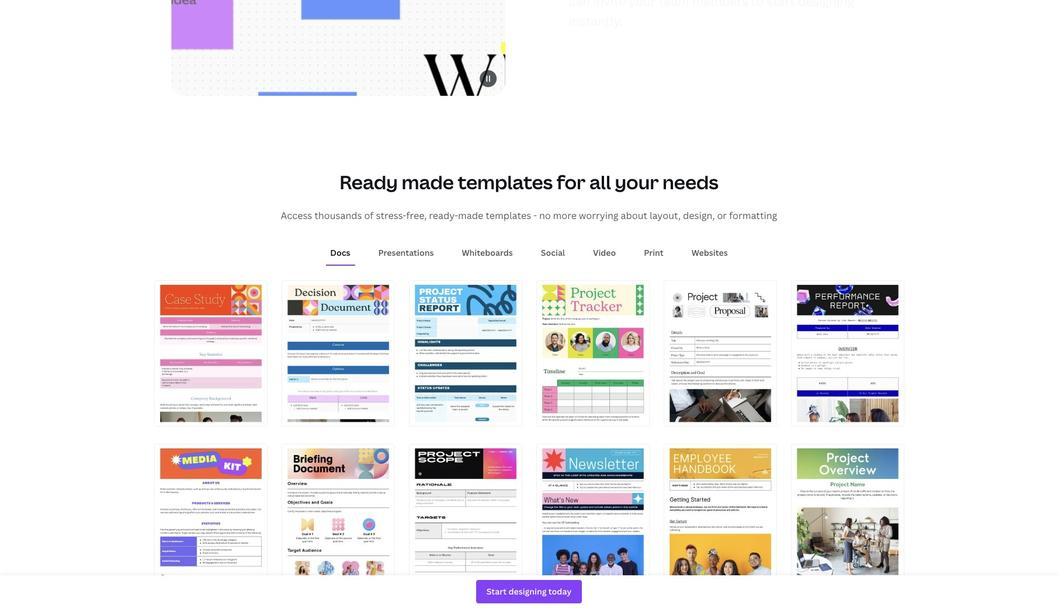 Task type: vqa. For each thing, say whether or not it's contained in the screenshot.
project tracker doc in green lime green neon pink geometric style image
yes



Task type: locate. For each thing, give the bounding box(es) containing it.
access thousands of stress-free, ready-made templates - no more worrying about layout, design, or formatting
[[281, 209, 778, 222]]

1 vertical spatial templates
[[486, 209, 531, 222]]

your
[[615, 169, 659, 195]]

thousands
[[315, 209, 362, 222]]

bright modern abstract simple briefing document image
[[282, 445, 394, 590]]

or
[[717, 209, 727, 222]]

made up whiteboards
[[458, 209, 484, 222]]

docs button
[[326, 242, 355, 265]]

ready-
[[429, 209, 458, 222]]

case study doc in dark orange pink geometric style image
[[155, 281, 267, 426]]

0 vertical spatial made
[[402, 169, 454, 195]]

design,
[[683, 209, 715, 222]]

decision document doc in blue purple grey geometric style image
[[282, 281, 394, 426]]

formatting
[[729, 209, 778, 222]]

more
[[553, 209, 577, 222]]

templates up access thousands of stress-free, ready-made templates - no more worrying about layout, design, or formatting at top
[[458, 169, 553, 195]]

websites button
[[687, 242, 733, 265]]

layout,
[[650, 209, 681, 222]]

1 vertical spatial made
[[458, 209, 484, 222]]

made
[[402, 169, 454, 195], [458, 209, 484, 222]]

docs
[[330, 247, 350, 258]]

templates
[[458, 169, 553, 195], [486, 209, 531, 222]]

newsletter professional doc in sky blue pink red bright modern style image
[[537, 445, 649, 590]]

templates left - at the top
[[486, 209, 531, 222]]

performance report professional doc in black blue dark tech style image
[[792, 281, 904, 426]]

project proposal doc in black and white editorial style image
[[664, 281, 777, 426]]

-
[[534, 209, 537, 222]]

for
[[557, 169, 586, 195]]

social
[[541, 247, 565, 258]]

0 vertical spatial templates
[[458, 169, 553, 195]]

presentations
[[379, 247, 434, 258]]

0 horizontal spatial made
[[402, 169, 454, 195]]

project scope professional doc in black pink grey dark tech style image
[[409, 445, 522, 590]]

access
[[281, 209, 312, 222]]

print
[[644, 247, 664, 258]]

made up free,
[[402, 169, 454, 195]]



Task type: describe. For each thing, give the bounding box(es) containing it.
employee handbook professional doc in dark brown black and white photocentric style image
[[664, 445, 777, 590]]

ready
[[340, 169, 398, 195]]

ready made templates for all your needs
[[340, 169, 719, 195]]

about
[[621, 209, 648, 222]]

presentations button
[[374, 242, 439, 265]]

whiteboards button
[[457, 242, 518, 265]]

project status report professional doc in dark blue light blue playful abstract style image
[[409, 281, 522, 426]]

media kit doc in red violet lime green bold style image
[[155, 445, 267, 590]]

print button
[[640, 242, 669, 265]]

worrying
[[579, 209, 619, 222]]

video button
[[589, 242, 621, 265]]

social button
[[537, 242, 570, 265]]

needs
[[663, 169, 719, 195]]

video
[[593, 247, 616, 258]]

all
[[590, 169, 611, 195]]

no
[[539, 209, 551, 222]]

1 horizontal spatial made
[[458, 209, 484, 222]]

websites
[[692, 247, 728, 258]]

free,
[[406, 209, 427, 222]]

stress-
[[376, 209, 406, 222]]

project overview doc in light green blue vibrant professional style image
[[792, 445, 904, 590]]

of
[[364, 209, 374, 222]]

whiteboards
[[462, 247, 513, 258]]

project tracker doc in green lime green neon pink geometric style image
[[537, 281, 649, 426]]



